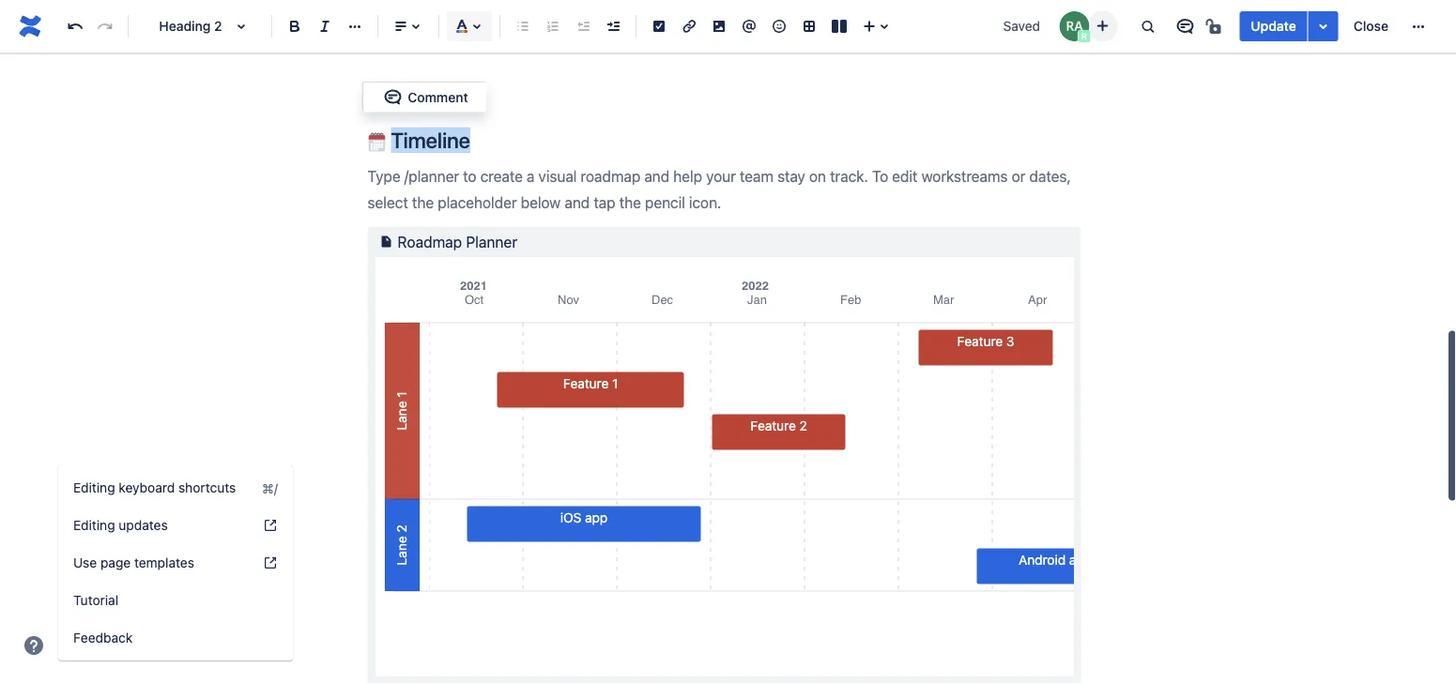 Task type: locate. For each thing, give the bounding box(es) containing it.
shortcuts
[[178, 480, 236, 496]]

0 vertical spatial editing
[[73, 480, 115, 496]]

close button
[[1343, 11, 1400, 41]]

help image inside the editing updates link
[[263, 518, 278, 533]]

ruby anderson image
[[1060, 11, 1090, 41]]

comment icon image
[[1174, 15, 1197, 38]]

invite to edit image
[[1092, 15, 1114, 37]]

:calendar_spiral: image
[[368, 133, 386, 152], [368, 133, 386, 152]]

update button
[[1240, 11, 1308, 41]]

roadmap
[[398, 233, 462, 251]]

help image left feedback
[[23, 635, 45, 657]]

comment button
[[370, 86, 480, 108]]

templates
[[134, 556, 194, 571]]

table image
[[798, 15, 821, 38]]

feedback button
[[58, 620, 293, 657]]

adjust update settings image
[[1313, 15, 1335, 38]]

editing updates
[[73, 518, 168, 533]]

confluence image
[[15, 11, 45, 41]]

page
[[100, 556, 131, 571]]

0 vertical spatial help image
[[263, 518, 278, 533]]

align left image
[[390, 15, 412, 38]]

close
[[1354, 18, 1389, 34]]

editing
[[73, 480, 115, 496], [73, 518, 115, 533]]

1 editing from the top
[[73, 480, 115, 496]]

tutorial button
[[58, 582, 293, 620]]

1 vertical spatial editing
[[73, 518, 115, 533]]

editing up use at the left bottom
[[73, 518, 115, 533]]

planner
[[466, 233, 518, 251]]

2
[[214, 18, 222, 34]]

help image
[[263, 556, 278, 571]]

editing updates link
[[58, 507, 293, 545]]

0 horizontal spatial help image
[[23, 635, 45, 657]]

heading 2
[[159, 18, 222, 34]]

indent tab image
[[602, 15, 625, 38]]

1 horizontal spatial help image
[[263, 518, 278, 533]]

1 vertical spatial help image
[[23, 635, 45, 657]]

editing for editing updates
[[73, 518, 115, 533]]

confluence image
[[15, 11, 45, 41]]

roadmap planner
[[398, 233, 518, 251]]

use page templates link
[[58, 545, 293, 582]]

2 editing from the top
[[73, 518, 115, 533]]

help image up help icon
[[263, 518, 278, 533]]

use page templates
[[73, 556, 194, 571]]

editing up editing updates
[[73, 480, 115, 496]]

help image
[[263, 518, 278, 533], [23, 635, 45, 657]]

redo ⌘⇧z image
[[94, 15, 116, 38]]

feedback
[[73, 631, 133, 646]]

⌘/
[[262, 481, 278, 496]]

italic ⌘i image
[[314, 15, 336, 38]]



Task type: vqa. For each thing, say whether or not it's contained in the screenshot.
the bottom Gallery
no



Task type: describe. For each thing, give the bounding box(es) containing it.
updates
[[119, 518, 168, 533]]

numbered list ⌘⇧7 image
[[542, 15, 564, 38]]

more image
[[1408, 15, 1430, 38]]

roadmap planner image
[[375, 231, 398, 253]]

find and replace image
[[1137, 15, 1159, 38]]

outdent ⇧tab image
[[572, 15, 595, 38]]

keyboard
[[119, 480, 175, 496]]

comment image
[[382, 86, 404, 108]]

heading 2 button
[[136, 6, 264, 47]]

editing keyboard shortcuts
[[73, 480, 236, 496]]

editing for editing keyboard shortcuts
[[73, 480, 115, 496]]

update
[[1251, 18, 1297, 34]]

link image
[[678, 15, 701, 38]]

saved
[[1004, 18, 1041, 34]]

more formatting image
[[344, 15, 366, 38]]

emoji image
[[768, 15, 791, 38]]

use
[[73, 556, 97, 571]]

layouts image
[[828, 15, 851, 38]]

bullet list ⌘⇧8 image
[[512, 15, 534, 38]]

no restrictions image
[[1204, 15, 1227, 38]]

timeline
[[386, 127, 470, 152]]

undo ⌘z image
[[64, 15, 86, 38]]

comment
[[408, 89, 468, 105]]

add image, video, or file image
[[708, 15, 731, 38]]

tutorial
[[73, 593, 118, 609]]

mention image
[[738, 15, 761, 38]]

action item image
[[648, 15, 671, 38]]

heading
[[159, 18, 211, 34]]

bold ⌘b image
[[284, 15, 306, 38]]



